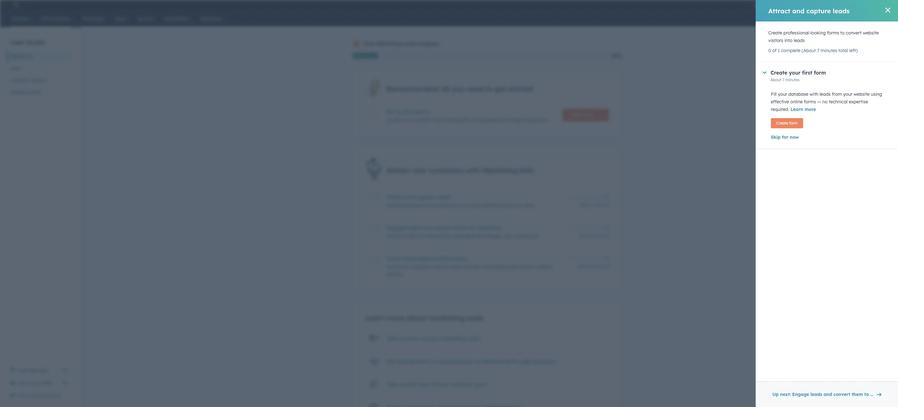 Task type: vqa. For each thing, say whether or not it's contained in the screenshot.


Task type: describe. For each thing, give the bounding box(es) containing it.
your marketing tools progress progress bar
[[353, 53, 378, 59]]

start tasks button
[[563, 109, 609, 122]]

leads inside button
[[811, 392, 823, 398]]

create for your
[[771, 70, 788, 76]]

team
[[42, 381, 53, 387]]

about inside create your first form about 7 minutes
[[771, 78, 782, 82]]

new
[[413, 166, 426, 175]]

engage leads and convert them to customers button
[[387, 225, 558, 232]]

capture for attract and capture leads
[[807, 7, 832, 15]]

contacts,
[[413, 118, 432, 123]]

your inside set up the basics import your contacts, invite teammates, and understand hubspot properties
[[403, 118, 412, 123]]

how
[[438, 382, 449, 389]]

about inside track and analyze performance install your hubspot tracking code, and learn more about your visitors' website activity
[[495, 265, 507, 270]]

0 vertical spatial customers
[[429, 166, 464, 175]]

overview
[[29, 394, 48, 399]]

learn more about marketing tools
[[366, 314, 484, 323]]

hubspot image
[[11, 1, 19, 9]]

1 vertical spatial tools
[[467, 314, 484, 323]]

view your plan link
[[6, 365, 71, 377]]

about 4 minutes
[[580, 234, 609, 239]]

1 horizontal spatial of
[[432, 382, 437, 389]]

convert inside engage leads and convert them to customers create conversion-ready email campaigns and engage your contact lists
[[434, 225, 453, 232]]

website inside create professional-looking forms to convert website visitors into leads
[[864, 30, 880, 36]]

upgrade image
[[755, 3, 761, 9]]

hubspot link
[[8, 1, 24, 9]]

from
[[833, 91, 843, 97]]

more inside track and analyze performance install your hubspot tracking code, and learn more about your visitors' website activity
[[483, 265, 494, 270]]

1 vertical spatial 4
[[434, 359, 437, 365]]

get started with a 4 minute lesson on attracting the right audience
[[387, 359, 557, 365]]

marketing button
[[6, 50, 71, 62]]

sales
[[10, 66, 21, 71]]

service
[[32, 78, 47, 83]]

get
[[495, 85, 506, 93]]

looking inside attract and capture leads create professional-looking forms to convert website visitors into leads
[[429, 203, 444, 209]]

your marketing tools progress
[[363, 41, 440, 47]]

user
[[10, 38, 25, 46]]

visitors inside create professional-looking forms to convert website visitors into leads
[[769, 38, 784, 43]]

recommended:
[[387, 85, 440, 93]]

your inside button
[[31, 381, 40, 387]]

up next: engage leads and convert them to customers
[[773, 392, 894, 398]]

plan
[[40, 368, 49, 374]]

take a short tour of how contacts work link
[[387, 382, 486, 389]]

set up the basics button
[[387, 109, 558, 115]]

work
[[474, 382, 486, 389]]

track and analyze performance button
[[387, 256, 558, 262]]

and inside up next: engage leads and convert them to customers button
[[824, 392, 833, 398]]

properties
[[527, 118, 548, 123]]

first
[[803, 70, 813, 76]]

1 horizontal spatial the
[[510, 359, 519, 365]]

recommended: all you need to get started
[[387, 85, 533, 93]]

settings image
[[826, 3, 832, 8]]

0 vertical spatial marketing
[[430, 314, 465, 323]]

with for database
[[810, 91, 819, 97]]

required.
[[772, 107, 790, 112]]

for
[[783, 135, 789, 140]]

up
[[773, 392, 779, 398]]

tasks
[[583, 112, 595, 118]]

a for demo
[[400, 336, 403, 342]]

search image
[[881, 16, 885, 21]]

a for short
[[400, 382, 403, 389]]

professional- inside create professional-looking forms to convert website visitors into leads
[[784, 30, 811, 36]]

contact
[[513, 234, 529, 239]]

customer service
[[10, 78, 47, 83]]

leads up the lists
[[524, 203, 535, 209]]

website inside fill your database with leads from your website using effective online forms — no technical expertise required.
[[854, 91, 870, 97]]

lesson
[[458, 359, 474, 365]]

1 horizontal spatial marketing
[[376, 41, 402, 47]]

0 vertical spatial tools
[[404, 41, 416, 47]]

2 vertical spatial 7
[[592, 203, 594, 208]]

invite
[[434, 118, 445, 123]]

about for attract and capture leads
[[580, 203, 591, 208]]

complete
[[782, 48, 801, 54]]

more for learn more about marketing tools
[[388, 314, 405, 323]]

engage inside engage leads and convert them to customers create conversion-ready email campaigns and engage your contact lists
[[387, 225, 406, 232]]

create inside attract and capture leads create professional-looking forms to convert website visitors into leads
[[387, 203, 400, 209]]

—
[[818, 99, 822, 105]]

to inside button
[[865, 392, 870, 398]]

link opens in a new window image inside view your plan link
[[63, 369, 67, 373]]

your inside create your first form about 7 minutes
[[790, 70, 801, 76]]

ready
[[426, 234, 438, 239]]

0 horizontal spatial started
[[397, 359, 415, 365]]

learn more button
[[791, 106, 817, 113]]

forms inside fill your database with leads from your website using effective online forms — no technical expertise required.
[[805, 99, 817, 105]]

1 vertical spatial marketing
[[441, 336, 467, 342]]

track
[[387, 256, 401, 262]]

0 horizontal spatial with
[[417, 359, 428, 365]]

short
[[405, 382, 418, 389]]

website inside attract and capture leads create professional-looking forms to convert website visitors into leads
[[481, 203, 497, 209]]

convert inside up next: engage leads and convert them to customers button
[[834, 392, 851, 398]]

minute
[[439, 359, 457, 365]]

link opens in a new window image
[[63, 367, 67, 375]]

skip for now button
[[772, 134, 884, 141]]

take for take a demo of your marketing tools
[[387, 336, 398, 342]]

leads inside engage leads and convert them to customers create conversion-ready email campaigns and engage your contact lists
[[407, 225, 421, 232]]

the inside set up the basics import your contacts, invite teammates, and understand hubspot properties
[[404, 109, 412, 115]]

minutes for track and analyze performance
[[595, 265, 609, 269]]

take a demo of your marketing tools
[[387, 336, 481, 342]]

campaigns
[[452, 234, 475, 239]]

progress
[[418, 41, 440, 47]]

to inside engage leads and convert them to customers create conversion-ready email campaigns and engage your contact lists
[[469, 225, 474, 232]]

online
[[791, 99, 803, 105]]

website (cms)
[[10, 90, 41, 95]]

attract for attract and capture leads
[[769, 7, 791, 15]]

calling icon button
[[786, 1, 797, 9]]

create for form
[[777, 121, 789, 126]]

1 vertical spatial form
[[790, 121, 798, 126]]

customer
[[10, 78, 30, 83]]

attract for attract new customers with marketing hub
[[387, 166, 411, 175]]

more for learn more
[[805, 107, 817, 112]]

visitors inside attract and capture leads create professional-looking forms to convert website visitors into leads
[[498, 203, 513, 209]]

0 vertical spatial started
[[508, 85, 533, 93]]

to inside create professional-looking forms to convert website visitors into leads
[[841, 30, 845, 36]]

2 horizontal spatial marketing
[[483, 166, 518, 175]]

analyze
[[414, 256, 433, 262]]

(about
[[802, 48, 817, 54]]

minutes for attract and capture leads
[[595, 203, 609, 208]]

using
[[872, 91, 883, 97]]

teammates,
[[446, 118, 471, 123]]

start for start tasks
[[571, 112, 582, 118]]

website
[[10, 90, 27, 95]]

into inside attract and capture leads create professional-looking forms to convert website visitors into leads
[[515, 203, 523, 209]]

understand
[[482, 118, 506, 123]]

help image
[[815, 3, 821, 9]]

pomatoes
[[857, 3, 876, 8]]

marketing inside 'button'
[[10, 54, 31, 59]]

notifications image
[[836, 3, 842, 9]]

your
[[363, 41, 375, 47]]

fill
[[772, 91, 777, 97]]

your down learn more about marketing tools
[[427, 336, 439, 342]]

right
[[520, 359, 532, 365]]

customer service button
[[6, 74, 71, 86]]

minutes for engage leads and convert them to customers
[[595, 234, 609, 239]]

import
[[387, 118, 401, 123]]

of inside attract and capture leads dialog
[[773, 48, 777, 54]]

convert inside attract and capture leads create professional-looking forms to convert website visitors into leads
[[464, 203, 480, 209]]

0
[[769, 48, 772, 54]]

create professional-looking forms to convert website visitors into leads
[[769, 30, 880, 43]]

effective
[[772, 99, 790, 105]]



Task type: locate. For each thing, give the bounding box(es) containing it.
capture
[[807, 7, 832, 15], [417, 195, 437, 201]]

take for take a short tour of how contacts work
[[387, 382, 398, 389]]

1 horizontal spatial capture
[[807, 7, 832, 15]]

0%
[[604, 195, 609, 200], [604, 226, 609, 230], [604, 256, 609, 261]]

get
[[387, 359, 395, 365]]

basics
[[414, 109, 430, 115]]

7
[[818, 48, 820, 54], [783, 78, 785, 82], [592, 203, 594, 208]]

and inside set up the basics import your contacts, invite teammates, and understand hubspot properties
[[473, 118, 481, 123]]

1 vertical spatial take
[[387, 382, 398, 389]]

about for track and analyze performance
[[578, 265, 589, 269]]

a down learn more about marketing tools
[[400, 336, 403, 342]]

22
[[590, 265, 594, 269]]

0 vertical spatial demo
[[405, 336, 419, 342]]

2 vertical spatial customers
[[871, 392, 894, 398]]

learn
[[471, 265, 482, 270]]

started right the get
[[508, 85, 533, 93]]

email
[[439, 234, 451, 239]]

hubspot down the analyze in the left of the page
[[411, 265, 430, 270]]

with for customers
[[466, 166, 481, 175]]

attract inside dialog
[[769, 7, 791, 15]]

your right 'from'
[[844, 91, 853, 97]]

up next: engage leads and convert them to customers button
[[769, 389, 894, 401]]

activity
[[387, 272, 402, 278]]

marketing right "your"
[[376, 41, 402, 47]]

into inside create professional-looking forms to convert website visitors into leads
[[785, 38, 793, 43]]

of left 1
[[773, 48, 777, 54]]

your inside engage leads and convert them to customers create conversion-ready email campaigns and engage your contact lists
[[503, 234, 512, 239]]

start down invite on the left of the page
[[18, 394, 28, 399]]

0 horizontal spatial looking
[[429, 203, 444, 209]]

started
[[508, 85, 533, 93], [397, 359, 415, 365]]

guide
[[26, 38, 45, 46]]

with up the attract and capture leads "button"
[[466, 166, 481, 175]]

1 vertical spatial them
[[852, 392, 864, 398]]

engage up the conversion- on the left
[[387, 225, 406, 232]]

2 vertical spatial forms
[[445, 203, 457, 209]]

marketing up the take a demo of your marketing tools
[[430, 314, 465, 323]]

leads up no
[[820, 91, 831, 97]]

0% for engage leads and convert them to customers
[[604, 226, 609, 230]]

settings link
[[825, 2, 833, 8]]

set up the basics import your contacts, invite teammates, and understand hubspot properties
[[387, 109, 548, 123]]

minutes
[[821, 48, 838, 54], [786, 78, 800, 82], [595, 203, 609, 208], [595, 234, 609, 239], [595, 265, 609, 269]]

fill your database with leads from your website using effective online forms — no technical expertise required.
[[772, 91, 883, 112]]

about 7 minutes
[[580, 203, 609, 208]]

engage leads and convert them to customers create conversion-ready email campaigns and engage your contact lists
[[387, 225, 539, 239]]

website right visitors'
[[536, 265, 552, 270]]

website down search button
[[864, 30, 880, 36]]

1 horizontal spatial form
[[815, 70, 827, 76]]

0% up the about 22 minutes
[[604, 256, 609, 261]]

start left the tasks
[[571, 112, 582, 118]]

0 horizontal spatial more
[[388, 314, 405, 323]]

minutes up database
[[786, 78, 800, 82]]

demo down learn more about marketing tools
[[405, 336, 419, 342]]

contacts
[[450, 382, 472, 389]]

demo down the team
[[49, 394, 61, 399]]

leads up the conversion- on the left
[[407, 225, 421, 232]]

2 horizontal spatial forms
[[828, 30, 840, 36]]

marketplaces button
[[798, 0, 811, 10]]

with inside fill your database with leads from your website using effective online forms — no technical expertise required.
[[810, 91, 819, 97]]

hubspot inside set up the basics import your contacts, invite teammates, and understand hubspot properties
[[507, 118, 525, 123]]

menu item
[[784, 0, 786, 10]]

7 inside create your first form about 7 minutes
[[783, 78, 785, 82]]

capture inside dialog
[[807, 7, 832, 15]]

0 horizontal spatial marketing
[[10, 54, 31, 59]]

about for engage leads and convert them to customers
[[580, 234, 591, 239]]

1 horizontal spatial hubspot
[[507, 118, 525, 123]]

1 vertical spatial 7
[[783, 78, 785, 82]]

create form link
[[772, 118, 804, 129]]

1 vertical spatial with
[[466, 166, 481, 175]]

0 vertical spatial 4
[[592, 234, 594, 239]]

into up complete
[[785, 38, 793, 43]]

0 vertical spatial start
[[571, 112, 582, 118]]

looking inside create professional-looking forms to convert website visitors into leads
[[811, 30, 827, 36]]

them inside engage leads and convert them to customers create conversion-ready email campaigns and engage your contact lists
[[455, 225, 468, 232]]

engage
[[486, 234, 502, 239]]

0 vertical spatial 7
[[818, 48, 820, 54]]

2 take from the top
[[387, 382, 398, 389]]

website inside track and analyze performance install your hubspot tracking code, and learn more about your visitors' website activity
[[536, 265, 552, 270]]

tyler black image
[[850, 2, 855, 8]]

no
[[823, 99, 828, 105]]

marketplaces image
[[802, 3, 808, 9]]

demo for overview
[[49, 394, 61, 399]]

0 horizontal spatial into
[[515, 203, 523, 209]]

database
[[789, 91, 809, 97]]

pomatoes button
[[846, 0, 886, 10]]

your left plan
[[29, 368, 38, 374]]

help button
[[813, 0, 824, 10]]

search button
[[878, 13, 888, 24]]

0 horizontal spatial engage
[[387, 225, 406, 232]]

1 take from the top
[[387, 336, 398, 342]]

notifications button
[[834, 0, 845, 10]]

0 horizontal spatial of
[[421, 336, 426, 342]]

learn inside button
[[791, 107, 804, 112]]

with up tour
[[417, 359, 428, 365]]

2 vertical spatial with
[[417, 359, 428, 365]]

your
[[790, 70, 801, 76], [779, 91, 788, 97], [844, 91, 853, 97], [403, 118, 412, 123], [503, 234, 512, 239], [401, 265, 410, 270], [509, 265, 518, 270], [427, 336, 439, 342], [29, 368, 38, 374], [31, 381, 40, 387]]

attract and capture leads dialog
[[756, 0, 899, 408]]

a left short on the bottom of the page
[[400, 382, 403, 389]]

start inside button
[[571, 112, 582, 118]]

visitors'
[[519, 265, 535, 270]]

2 horizontal spatial more
[[805, 107, 817, 112]]

form
[[815, 70, 827, 76], [790, 121, 798, 126]]

conversion-
[[402, 234, 426, 239]]

0 horizontal spatial learn
[[366, 314, 385, 323]]

the right up
[[404, 109, 412, 115]]

attract
[[769, 7, 791, 15], [387, 166, 411, 175], [387, 195, 404, 201]]

on
[[475, 359, 482, 365]]

minutes up about 4 minutes
[[595, 203, 609, 208]]

0% up about 7 minutes
[[604, 195, 609, 200]]

0 vertical spatial marketing
[[376, 41, 402, 47]]

engage inside button
[[793, 392, 810, 398]]

learn
[[791, 107, 804, 112], [366, 314, 385, 323]]

looking
[[811, 30, 827, 36], [429, 203, 444, 209]]

marketing up sales
[[10, 54, 31, 59]]

0 vertical spatial them
[[455, 225, 468, 232]]

3 0% from the top
[[604, 256, 609, 261]]

the left right
[[510, 359, 519, 365]]

capture for attract and capture leads create professional-looking forms to convert website visitors into leads
[[417, 195, 437, 201]]

looking up "ready" at the bottom of page
[[429, 203, 444, 209]]

marketing up minute
[[441, 336, 467, 342]]

attract inside attract and capture leads create professional-looking forms to convert website visitors into leads
[[387, 195, 404, 201]]

your down up
[[403, 118, 412, 123]]

learn for learn more about marketing tools
[[366, 314, 385, 323]]

4 up the about 22 minutes
[[592, 234, 594, 239]]

take up get
[[387, 336, 398, 342]]

user guide views element
[[6, 27, 71, 98]]

them inside button
[[852, 392, 864, 398]]

Search HubSpot search field
[[805, 13, 883, 24]]

0 horizontal spatial forms
[[445, 203, 457, 209]]

menu containing pomatoes
[[751, 0, 886, 10]]

track and analyze performance install your hubspot tracking code, and learn more about your visitors' website activity
[[387, 256, 552, 278]]

engage right next:
[[793, 392, 810, 398]]

need
[[467, 85, 484, 93]]

your left first
[[790, 70, 801, 76]]

form up now
[[790, 121, 798, 126]]

about right learn
[[495, 265, 507, 270]]

website up expertise
[[854, 91, 870, 97]]

0 horizontal spatial visitors
[[498, 203, 513, 209]]

0 vertical spatial form
[[815, 70, 827, 76]]

7 right (about on the top right
[[818, 48, 820, 54]]

1 vertical spatial started
[[397, 359, 415, 365]]

leads inside fill your database with leads from your website using effective online forms — no technical expertise required.
[[820, 91, 831, 97]]

and inside attract and capture leads create professional-looking forms to convert website visitors into leads
[[406, 195, 416, 201]]

0 vertical spatial the
[[404, 109, 412, 115]]

1 horizontal spatial into
[[785, 38, 793, 43]]

to inside attract and capture leads create professional-looking forms to convert website visitors into leads
[[459, 203, 463, 209]]

the
[[404, 109, 412, 115], [510, 359, 519, 365]]

0 vertical spatial attract
[[769, 7, 791, 15]]

create inside engage leads and convert them to customers create conversion-ready email campaigns and engage your contact lists
[[387, 234, 400, 239]]

minutes right 22
[[595, 265, 609, 269]]

1 vertical spatial visitors
[[498, 203, 513, 209]]

leads up complete
[[794, 38, 805, 43]]

expertise
[[850, 99, 869, 105]]

calling icon image
[[789, 3, 794, 8]]

learn for learn more
[[791, 107, 804, 112]]

1 horizontal spatial started
[[508, 85, 533, 93]]

forms inside attract and capture leads create professional-looking forms to convert website visitors into leads
[[445, 203, 457, 209]]

4 left minute
[[434, 359, 437, 365]]

take a short tour of how contacts work
[[387, 382, 486, 389]]

1 vertical spatial capture
[[417, 195, 437, 201]]

marketing left the hub at the top right
[[483, 166, 518, 175]]

hubspot left properties
[[507, 118, 525, 123]]

customers inside button
[[871, 392, 894, 398]]

leads inside create professional-looking forms to convert website visitors into leads
[[794, 38, 805, 43]]

7 for form
[[783, 78, 785, 82]]

1 horizontal spatial visitors
[[769, 38, 784, 43]]

a left minute
[[429, 359, 433, 365]]

0 vertical spatial into
[[785, 38, 793, 43]]

2 horizontal spatial of
[[773, 48, 777, 54]]

more inside button
[[805, 107, 817, 112]]

your right the engage
[[503, 234, 512, 239]]

with up —
[[810, 91, 819, 97]]

your right install
[[401, 265, 410, 270]]

take left short on the bottom of the page
[[387, 382, 398, 389]]

0 horizontal spatial the
[[404, 109, 412, 115]]

your up effective
[[779, 91, 788, 97]]

sales button
[[6, 62, 71, 74]]

1 horizontal spatial demo
[[405, 336, 419, 342]]

leads right next:
[[811, 392, 823, 398]]

2 vertical spatial 0%
[[604, 256, 609, 261]]

1 vertical spatial marketing
[[10, 54, 31, 59]]

view your plan
[[18, 368, 49, 374]]

about 22 minutes
[[578, 265, 609, 269]]

0 vertical spatial looking
[[811, 30, 827, 36]]

1 vertical spatial a
[[429, 359, 433, 365]]

1 horizontal spatial customers
[[476, 225, 502, 232]]

10%
[[611, 53, 622, 59]]

2 vertical spatial more
[[388, 314, 405, 323]]

create inside create professional-looking forms to convert website visitors into leads
[[769, 30, 783, 36]]

a
[[400, 336, 403, 342], [429, 359, 433, 365], [400, 382, 403, 389]]

0 horizontal spatial hubspot
[[411, 265, 430, 270]]

minutes down about 7 minutes
[[595, 234, 609, 239]]

form inside create your first form about 7 minutes
[[815, 70, 827, 76]]

2 0% from the top
[[604, 226, 609, 230]]

1 vertical spatial looking
[[429, 203, 444, 209]]

1 vertical spatial customers
[[476, 225, 502, 232]]

create your first form about 7 minutes
[[771, 70, 827, 82]]

0 vertical spatial forms
[[828, 30, 840, 36]]

upgrade
[[762, 3, 780, 8]]

of down learn more about marketing tools
[[421, 336, 426, 342]]

2 horizontal spatial customers
[[871, 392, 894, 398]]

1 horizontal spatial professional-
[[784, 30, 811, 36]]

1 vertical spatial into
[[515, 203, 523, 209]]

0% up about 4 minutes
[[604, 226, 609, 230]]

convert inside create professional-looking forms to convert website visitors into leads
[[847, 30, 862, 36]]

1 vertical spatial attract
[[387, 166, 411, 175]]

1 vertical spatial professional-
[[402, 203, 429, 209]]

1 horizontal spatial 4
[[592, 234, 594, 239]]

set
[[387, 109, 395, 115]]

1 horizontal spatial learn
[[791, 107, 804, 112]]

professional- up the conversion- on the left
[[402, 203, 429, 209]]

install
[[387, 265, 400, 270]]

forms down search hubspot search field
[[828, 30, 840, 36]]

7 up about 4 minutes
[[592, 203, 594, 208]]

2 vertical spatial tools
[[468, 336, 481, 342]]

(cms)
[[28, 90, 41, 95]]

your left the team
[[31, 381, 40, 387]]

into up contact
[[515, 203, 523, 209]]

0 horizontal spatial professional-
[[402, 203, 429, 209]]

1 0% from the top
[[604, 195, 609, 200]]

1 horizontal spatial start
[[571, 112, 582, 118]]

minutes left the total
[[821, 48, 838, 54]]

1 horizontal spatial them
[[852, 392, 864, 398]]

now
[[790, 135, 800, 140]]

to
[[841, 30, 845, 36], [486, 85, 493, 93], [459, 203, 463, 209], [469, 225, 474, 232], [865, 392, 870, 398]]

create
[[769, 30, 783, 36], [771, 70, 788, 76], [777, 121, 789, 126], [387, 203, 400, 209], [387, 234, 400, 239]]

leads down attract new customers with marketing hub
[[438, 195, 452, 201]]

forms left —
[[805, 99, 817, 105]]

1 vertical spatial 0%
[[604, 226, 609, 230]]

0 horizontal spatial demo
[[49, 394, 61, 399]]

0 vertical spatial take
[[387, 336, 398, 342]]

0 horizontal spatial 4
[[434, 359, 437, 365]]

forms
[[828, 30, 840, 36], [805, 99, 817, 105], [445, 203, 457, 209]]

forms inside create professional-looking forms to convert website visitors into leads
[[828, 30, 840, 36]]

1 horizontal spatial engage
[[793, 392, 810, 398]]

total
[[839, 48, 849, 54]]

demo for a
[[405, 336, 419, 342]]

0% for attract and capture leads
[[604, 195, 609, 200]]

1 horizontal spatial forms
[[805, 99, 817, 105]]

all
[[442, 85, 450, 93]]

get started with a 4 minute lesson on attracting the right audience link
[[387, 359, 557, 365]]

attract new customers with marketing hub
[[387, 166, 534, 175]]

0 horizontal spatial about
[[407, 314, 428, 323]]

0% for track and analyze performance
[[604, 256, 609, 261]]

start overview demo
[[18, 394, 61, 399]]

1 vertical spatial more
[[483, 265, 494, 270]]

start for start overview demo
[[18, 394, 28, 399]]

0 horizontal spatial them
[[455, 225, 468, 232]]

1 vertical spatial start
[[18, 394, 28, 399]]

you
[[452, 85, 465, 93]]

invite your team
[[18, 381, 53, 387]]

0 vertical spatial with
[[810, 91, 819, 97]]

create inside create your first form about 7 minutes
[[771, 70, 788, 76]]

minutes inside create your first form about 7 minutes
[[786, 78, 800, 82]]

attracting
[[483, 359, 509, 365]]

capture inside attract and capture leads create professional-looking forms to convert website visitors into leads
[[417, 195, 437, 201]]

professional- inside attract and capture leads create professional-looking forms to convert website visitors into leads
[[402, 203, 429, 209]]

leads right settings image
[[834, 7, 850, 15]]

hubspot inside track and analyze performance install your hubspot tracking code, and learn more about your visitors' website activity
[[411, 265, 430, 270]]

0 of 1 complete (about 7 minutes total left)
[[769, 48, 858, 54]]

of left how
[[432, 382, 437, 389]]

0 horizontal spatial capture
[[417, 195, 437, 201]]

started right get
[[397, 359, 415, 365]]

7 up effective
[[783, 78, 785, 82]]

0 vertical spatial visitors
[[769, 38, 784, 43]]

looking up 0 of 1 complete (about 7 minutes total left)
[[811, 30, 827, 36]]

about
[[495, 265, 507, 270], [407, 314, 428, 323]]

tour
[[420, 382, 430, 389]]

attract and capture leads create professional-looking forms to convert website visitors into leads
[[387, 195, 535, 209]]

next:
[[781, 392, 792, 398]]

2 vertical spatial a
[[400, 382, 403, 389]]

1 vertical spatial of
[[421, 336, 426, 342]]

0 vertical spatial hubspot
[[507, 118, 525, 123]]

1 vertical spatial engage
[[793, 392, 810, 398]]

link opens in a new window image
[[63, 369, 67, 373], [518, 406, 523, 408], [518, 407, 523, 408]]

performance
[[435, 256, 468, 262]]

create for professional-
[[769, 30, 783, 36]]

invite your team button
[[6, 377, 71, 390]]

1 horizontal spatial looking
[[811, 30, 827, 36]]

close image
[[886, 8, 891, 13]]

website (cms) button
[[6, 86, 71, 98]]

caret image
[[763, 72, 767, 74]]

1 vertical spatial forms
[[805, 99, 817, 105]]

website down the attract and capture leads "button"
[[481, 203, 497, 209]]

7 for complete
[[818, 48, 820, 54]]

0 horizontal spatial start
[[18, 394, 28, 399]]

2 vertical spatial marketing
[[483, 166, 518, 175]]

skip for now
[[772, 135, 800, 140]]

create form
[[777, 121, 798, 126]]

audience
[[534, 359, 557, 365]]

customers inside engage leads and convert them to customers create conversion-ready email campaigns and engage your contact lists
[[476, 225, 502, 232]]

form right first
[[815, 70, 827, 76]]

learn more
[[791, 107, 817, 112]]

2 vertical spatial attract
[[387, 195, 404, 201]]

0 vertical spatial about
[[495, 265, 507, 270]]

0 horizontal spatial form
[[790, 121, 798, 126]]

about up the take a demo of your marketing tools
[[407, 314, 428, 323]]

menu
[[751, 0, 886, 10]]

professional- up complete
[[784, 30, 811, 36]]

forms down the attract and capture leads "button"
[[445, 203, 457, 209]]

your left visitors'
[[509, 265, 518, 270]]

0 vertical spatial engage
[[387, 225, 406, 232]]

technical
[[830, 99, 848, 105]]

1 vertical spatial learn
[[366, 314, 385, 323]]

0 vertical spatial capture
[[807, 7, 832, 15]]

0 vertical spatial of
[[773, 48, 777, 54]]



